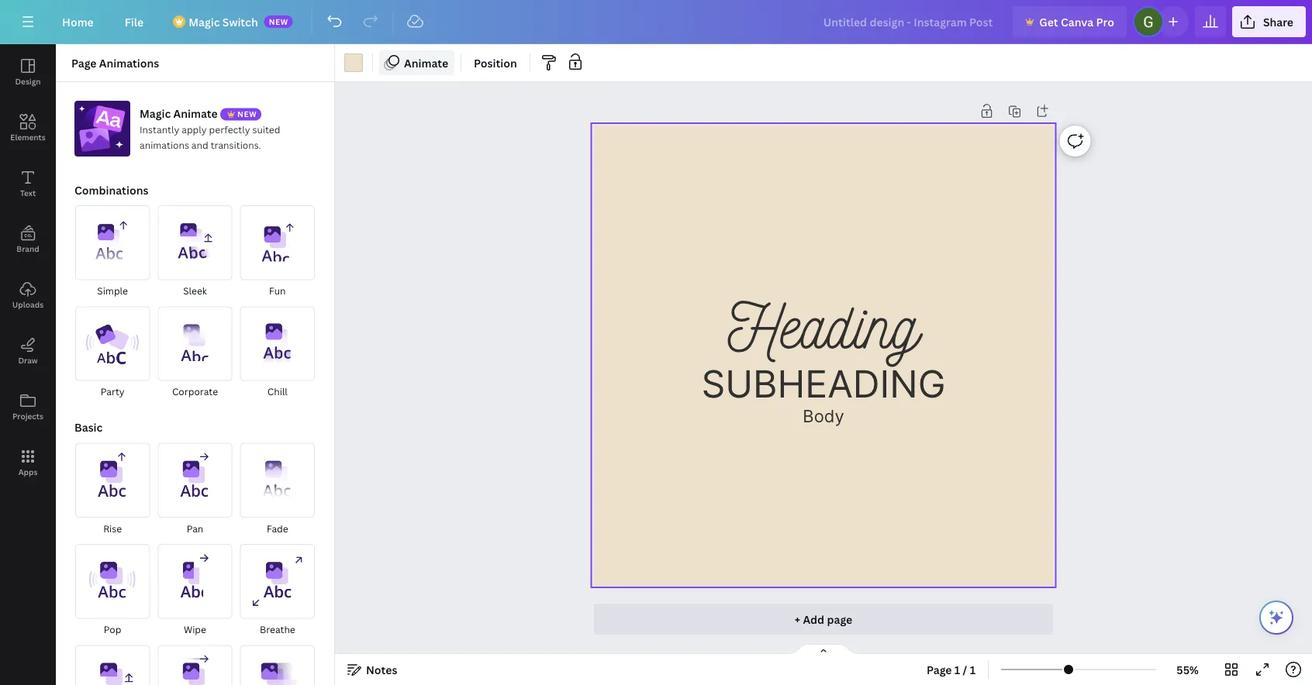 Task type: locate. For each thing, give the bounding box(es) containing it.
new right switch
[[269, 16, 288, 27]]

0 horizontal spatial page
[[71, 55, 97, 70]]

0 vertical spatial magic
[[189, 14, 220, 29]]

animate
[[404, 55, 448, 70], [173, 106, 218, 121]]

chill button
[[239, 306, 316, 401]]

0 horizontal spatial magic
[[140, 106, 171, 121]]

basic
[[74, 420, 103, 435]]

/
[[963, 663, 967, 677]]

page
[[71, 55, 97, 70], [927, 663, 952, 677]]

corporate image
[[158, 307, 232, 381]]

1 left "/"
[[954, 663, 960, 677]]

1 horizontal spatial magic
[[189, 14, 220, 29]]

draw button
[[0, 323, 56, 379]]

fade button
[[239, 443, 316, 537]]

1 vertical spatial new
[[237, 109, 257, 120]]

pan
[[187, 522, 203, 535]]

animate up apply
[[173, 106, 218, 121]]

animate inside popup button
[[404, 55, 448, 70]]

breathe image
[[240, 544, 315, 619]]

fade image
[[240, 443, 315, 518]]

rise button
[[74, 443, 151, 537]]

+ add page button
[[594, 604, 1053, 635]]

0 horizontal spatial animate
[[173, 106, 218, 121]]

uploads button
[[0, 268, 56, 323]]

page left "/"
[[927, 663, 952, 677]]

file button
[[112, 6, 156, 37]]

55%
[[1177, 663, 1199, 677]]

#f0dfc8 image
[[344, 54, 363, 72]]

uploads
[[12, 299, 44, 310]]

chill
[[267, 386, 288, 398]]

fun image
[[240, 205, 315, 280]]

0 horizontal spatial 1
[[954, 663, 960, 677]]

suited
[[252, 123, 280, 136]]

sleek image
[[158, 205, 232, 280]]

position
[[474, 55, 517, 70]]

0 horizontal spatial new
[[237, 109, 257, 120]]

magic left switch
[[189, 14, 220, 29]]

1 horizontal spatial animate
[[404, 55, 448, 70]]

canva assistant image
[[1267, 609, 1286, 627]]

55% button
[[1162, 658, 1213, 682]]

instantly apply perfectly suited animations and transitions.
[[140, 123, 280, 151]]

wipe button
[[157, 544, 233, 638]]

wipe
[[184, 623, 206, 636]]

1 vertical spatial magic
[[140, 106, 171, 121]]

add
[[803, 612, 824, 627]]

1 vertical spatial page
[[927, 663, 952, 677]]

page down home link
[[71, 55, 97, 70]]

page for page animations
[[71, 55, 97, 70]]

1 horizontal spatial 1
[[970, 663, 976, 677]]

magic up instantly
[[140, 106, 171, 121]]

baseline image
[[75, 645, 150, 686]]

0 vertical spatial page
[[71, 55, 97, 70]]

heading
[[728, 284, 919, 362]]

magic
[[189, 14, 220, 29], [140, 106, 171, 121]]

wipe image
[[158, 544, 232, 619]]

1 right "/"
[[970, 663, 976, 677]]

elements
[[10, 132, 46, 142]]

perfectly
[[209, 123, 250, 136]]

0 vertical spatial animate
[[404, 55, 448, 70]]

magic inside main menu bar
[[189, 14, 220, 29]]

fun button
[[239, 205, 316, 300]]

design button
[[0, 44, 56, 100]]

1
[[954, 663, 960, 677], [970, 663, 976, 677]]

new
[[269, 16, 288, 27], [237, 109, 257, 120]]

party button
[[74, 306, 151, 401]]

apply
[[182, 123, 207, 136]]

share
[[1263, 14, 1293, 29]]

design
[[15, 76, 41, 86]]

pro
[[1096, 14, 1114, 29]]

magic switch
[[189, 14, 258, 29]]

brand
[[17, 243, 39, 254]]

simple
[[97, 284, 128, 297]]

subheading
[[701, 362, 946, 406]]

1 horizontal spatial new
[[269, 16, 288, 27]]

canva
[[1061, 14, 1094, 29]]

new up perfectly
[[237, 109, 257, 120]]

page animations
[[71, 55, 159, 70]]

animations
[[140, 138, 189, 151]]

1 horizontal spatial page
[[927, 663, 952, 677]]

0 vertical spatial new
[[269, 16, 288, 27]]

draw
[[18, 355, 38, 366]]

animate left position dropdown button
[[404, 55, 448, 70]]



Task type: describe. For each thing, give the bounding box(es) containing it.
switch
[[222, 14, 258, 29]]

party
[[101, 386, 125, 398]]

1 vertical spatial animate
[[173, 106, 218, 121]]

+ add page
[[795, 612, 852, 627]]

notes button
[[341, 658, 404, 682]]

sleek
[[183, 284, 207, 297]]

simple image
[[75, 205, 150, 280]]

projects button
[[0, 379, 56, 435]]

text button
[[0, 156, 56, 212]]

apps button
[[0, 435, 56, 491]]

get canva pro button
[[1013, 6, 1127, 37]]

animate button
[[379, 50, 454, 75]]

position button
[[468, 50, 523, 75]]

apps
[[18, 467, 38, 477]]

magic animate
[[140, 106, 218, 121]]

1 1 from the left
[[954, 663, 960, 677]]

magic for magic animate
[[140, 106, 171, 121]]

home link
[[50, 6, 106, 37]]

animations
[[99, 55, 159, 70]]

text
[[20, 188, 36, 198]]

side panel tab list
[[0, 44, 56, 491]]

corporate button
[[157, 306, 233, 401]]

party image
[[75, 307, 150, 381]]

and
[[191, 138, 208, 151]]

tectonic image
[[240, 645, 315, 686]]

heading subheading body
[[701, 284, 946, 427]]

home
[[62, 14, 94, 29]]

#f0dfc8 image
[[344, 54, 363, 72]]

new inside main menu bar
[[269, 16, 288, 27]]

share button
[[1232, 6, 1306, 37]]

main menu bar
[[0, 0, 1312, 44]]

notes
[[366, 663, 397, 677]]

transitions.
[[211, 138, 261, 151]]

breathe button
[[239, 544, 316, 638]]

magic for magic switch
[[189, 14, 220, 29]]

instantly
[[140, 123, 179, 136]]

body
[[803, 406, 844, 427]]

drift image
[[158, 645, 232, 686]]

pan button
[[157, 443, 233, 537]]

file
[[125, 14, 144, 29]]

+
[[795, 612, 800, 627]]

chill image
[[240, 307, 315, 381]]

pop button
[[74, 544, 151, 638]]

2 1 from the left
[[970, 663, 976, 677]]

page
[[827, 612, 852, 627]]

page for page 1 / 1
[[927, 663, 952, 677]]

elements button
[[0, 100, 56, 156]]

combinations
[[74, 183, 148, 197]]

rise
[[103, 522, 122, 535]]

sleek button
[[157, 205, 233, 300]]

corporate
[[172, 386, 218, 398]]

brand button
[[0, 212, 56, 268]]

fun
[[269, 284, 286, 297]]

show pages image
[[786, 644, 861, 656]]

fade
[[267, 522, 288, 535]]

breathe
[[260, 623, 295, 636]]

pop image
[[75, 544, 150, 619]]

rise image
[[75, 443, 150, 518]]

get
[[1039, 14, 1058, 29]]

pop
[[104, 623, 121, 636]]

projects
[[12, 411, 43, 421]]

simple button
[[74, 205, 151, 300]]

pan image
[[158, 443, 232, 518]]

get canva pro
[[1039, 14, 1114, 29]]

Design title text field
[[811, 6, 1007, 37]]

page 1 / 1
[[927, 663, 976, 677]]



Task type: vqa. For each thing, say whether or not it's contained in the screenshot.
Get
yes



